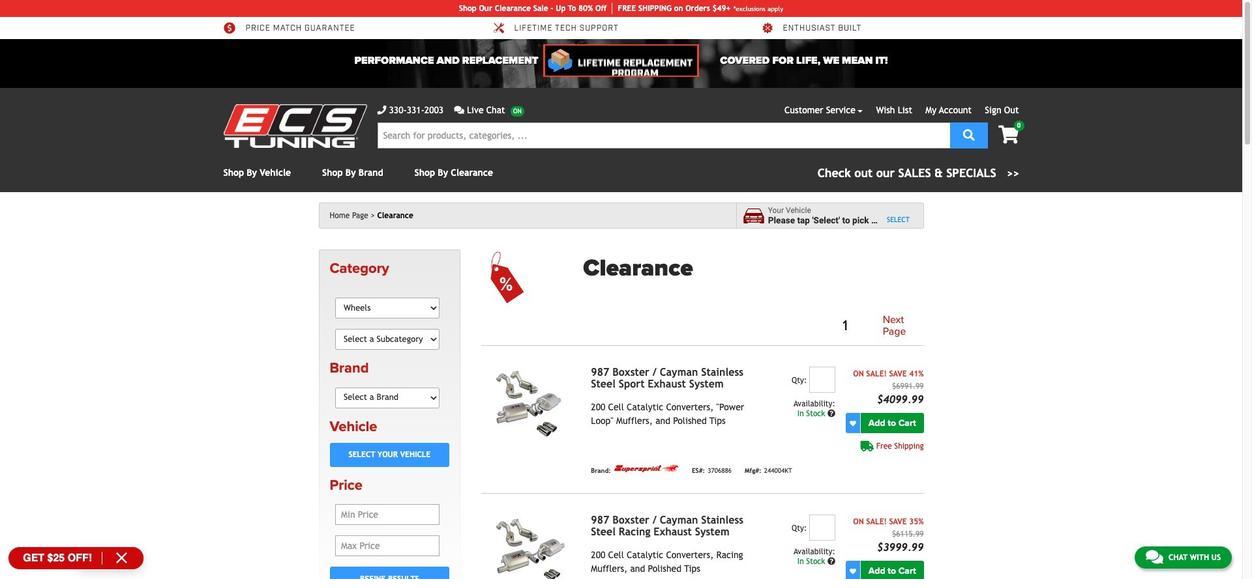 Task type: vqa. For each thing, say whether or not it's contained in the screenshot.
question circle icon
yes



Task type: locate. For each thing, give the bounding box(es) containing it.
Search text field
[[377, 123, 950, 149]]

es#3706886 - 244004kt - 987 boxster / cayman stainless steel sport exhaust system - 200 cell catalytic converters, "power loop" mufflers, and polished tips - supersprint - porsche image
[[482, 367, 581, 442]]

comments image
[[454, 106, 464, 115]]

ecs tuning image
[[223, 104, 367, 148]]

None number field
[[810, 367, 836, 394], [810, 516, 836, 542], [810, 367, 836, 394], [810, 516, 836, 542]]

supersprint - corporate logo image
[[614, 465, 679, 474]]



Task type: describe. For each thing, give the bounding box(es) containing it.
lifetime replacement program banner image
[[544, 44, 699, 77]]

paginated product list navigation navigation
[[583, 312, 924, 341]]

es#3706938 - 243904kt - 987 boxster / cayman stainless steel racing exhaust system - 200 cell catalytic converters, racing mufflers, and polished tips - supersprint - porsche image
[[482, 516, 581, 580]]

Max Price number field
[[335, 536, 440, 557]]

question circle image
[[828, 410, 836, 418]]

question circle image
[[828, 559, 836, 566]]

add to wish list image
[[850, 569, 857, 575]]

search image
[[963, 129, 975, 141]]

shopping cart image
[[999, 126, 1019, 144]]

phone image
[[377, 106, 387, 115]]

add to wish list image
[[850, 421, 857, 427]]

Min Price number field
[[335, 505, 440, 526]]



